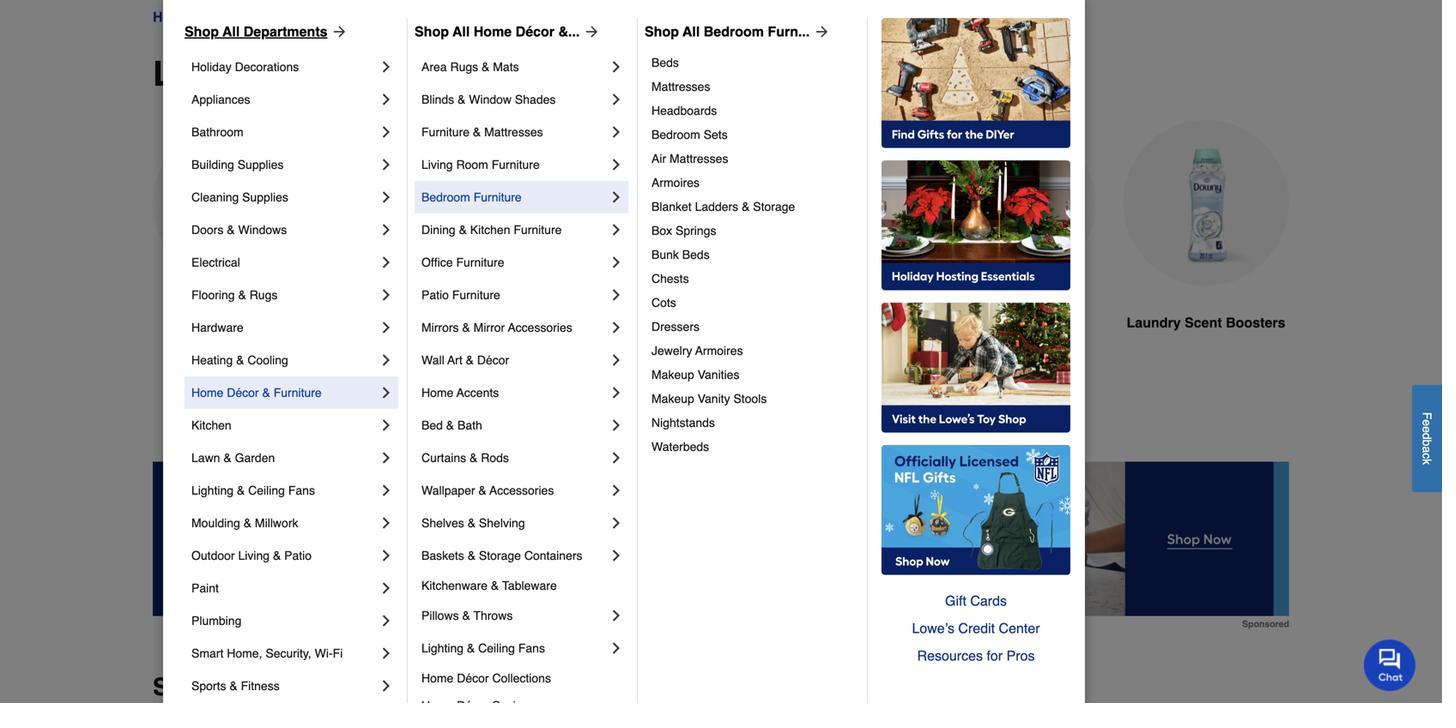 Task type: vqa. For each thing, say whether or not it's contained in the screenshot.
middle Jan
no



Task type: describe. For each thing, give the bounding box(es) containing it.
décor inside home décor collections link
[[457, 672, 489, 686]]

k
[[1420, 459, 1434, 465]]

c
[[1420, 453, 1434, 459]]

shop for shop all departments
[[185, 24, 219, 39]]

home for home
[[153, 9, 191, 25]]

& for baskets & storage containers link
[[468, 549, 476, 563]]

f e e d b a c k button
[[1412, 385, 1442, 493]]

décor inside shop all home décor &... link
[[516, 24, 555, 39]]

& for wallpaper & accessories link
[[478, 484, 487, 498]]

chevron right image for outdoor living & patio link
[[378, 548, 395, 565]]

home décor collections link
[[421, 665, 625, 693]]

show
[[684, 407, 721, 423]]

resources for pros link
[[882, 643, 1070, 670]]

kitchenware & tableware
[[421, 579, 557, 593]]

furn...
[[768, 24, 810, 39]]

makeup vanities
[[652, 368, 740, 382]]

pillows & throws
[[421, 609, 513, 623]]

home,
[[227, 647, 262, 661]]

nightstands
[[652, 416, 715, 430]]

chevron right image for the rightmost lighting & ceiling fans link
[[608, 640, 625, 658]]

outdoor living & patio
[[191, 549, 312, 563]]

bedroom furniture
[[421, 191, 522, 204]]

stain
[[601, 315, 635, 331]]

fi
[[333, 647, 343, 661]]

0 vertical spatial bedroom
[[704, 24, 764, 39]]

baskets & storage containers link
[[421, 540, 608, 573]]

air
[[652, 152, 666, 166]]

jewelry
[[652, 344, 692, 358]]

1 vertical spatial armoires
[[695, 344, 743, 358]]

washing machine cleaners
[[760, 315, 876, 352]]

outdoor
[[191, 549, 235, 563]]

1 vertical spatial patio
[[284, 549, 312, 563]]

1 vertical spatial cleaning supplies
[[191, 191, 288, 204]]

chevron right image for bed & bath link
[[608, 417, 625, 434]]

armoires link
[[652, 171, 855, 195]]

chevron right image for home décor & furniture link
[[378, 385, 395, 402]]

ceiling for the rightmost lighting & ceiling fans link
[[478, 642, 515, 656]]

& for shelves & shelving 'link'
[[468, 517, 476, 531]]

stools
[[734, 392, 767, 406]]

holiday
[[191, 60, 232, 74]]

fabric fresheners link
[[929, 120, 1095, 375]]

plumbing link
[[191, 605, 378, 638]]

furniture inside furniture & mattresses link
[[421, 125, 470, 139]]

laundry for green container of gain laundry detergent. image
[[175, 315, 229, 331]]

chevron right image for dining & kitchen furniture link
[[608, 221, 625, 239]]

patio furniture
[[421, 288, 500, 302]]

& for doors & windows link
[[227, 223, 235, 237]]

chevron right image for bedroom furniture
[[608, 189, 625, 206]]

beds link
[[652, 51, 855, 75]]

0 vertical spatial beds
[[652, 56, 679, 70]]

holiday decorations
[[191, 60, 299, 74]]

flooring & rugs link
[[191, 279, 378, 312]]

area rugs & mats link
[[421, 51, 608, 83]]

chevron right image for patio furniture
[[608, 287, 625, 304]]

room
[[456, 158, 488, 172]]

& for the rightmost lighting & ceiling fans link
[[467, 642, 475, 656]]

smart
[[191, 647, 223, 661]]

home for home décor collections
[[421, 672, 454, 686]]

green container of gain laundry detergent. image
[[153, 120, 319, 286]]

f e e d b a c k
[[1420, 413, 1434, 465]]

fitness
[[241, 680, 280, 694]]

lawn & garden
[[191, 452, 275, 465]]

chevron right image for flooring & rugs "link"
[[378, 287, 395, 304]]

shop
[[153, 674, 213, 702]]

bedroom sets link
[[652, 123, 855, 147]]

shop for shop all home décor &...
[[415, 24, 449, 39]]

kitchenware & tableware link
[[421, 573, 625, 600]]

fabric for fabric softeners
[[376, 315, 417, 331]]

headboards
[[652, 104, 717, 118]]

tableware
[[502, 579, 557, 593]]

chevron right image for wall art & décor
[[608, 352, 625, 369]]

bedroom for furniture
[[421, 191, 470, 204]]

& for 'lawn & garden' link
[[223, 452, 232, 465]]

chevron right image for doors & windows
[[378, 221, 395, 239]]

holiday hosting essentials. image
[[882, 161, 1070, 291]]

furniture inside "office furniture" 'link'
[[456, 256, 504, 270]]

scent
[[1185, 315, 1222, 331]]

gift cards
[[945, 594, 1007, 609]]

sports & fitness
[[191, 680, 280, 694]]

center
[[999, 621, 1040, 637]]

fabric for fabric fresheners
[[953, 315, 994, 331]]

supplies up windows
[[242, 191, 288, 204]]

waterbeds
[[652, 440, 709, 454]]

dressers
[[652, 320, 700, 334]]

furniture inside dining & kitchen furniture link
[[514, 223, 562, 237]]

area
[[421, 60, 447, 74]]

lighting for leftmost lighting & ceiling fans link
[[191, 484, 234, 498]]

wallpaper & accessories link
[[421, 475, 608, 507]]

0 horizontal spatial lighting & ceiling fans link
[[191, 475, 378, 507]]

laundry detergent
[[175, 315, 297, 331]]

0 vertical spatial lighting & ceiling fans
[[191, 484, 315, 498]]

supplies inside laundry supplies link
[[394, 9, 446, 25]]

decorations
[[235, 60, 299, 74]]

moulding & millwork link
[[191, 507, 378, 540]]

0 vertical spatial living
[[421, 158, 453, 172]]

chevron right image for kitchen
[[378, 417, 395, 434]]

chevron right image for moulding & millwork link
[[378, 515, 395, 532]]

& for flooring & rugs "link"
[[238, 288, 246, 302]]

bottle of downy laundry scent booster. image
[[1123, 120, 1289, 286]]

& for heating & cooling link
[[236, 354, 244, 367]]

1 vertical spatial lighting & ceiling fans
[[421, 642, 545, 656]]

home accents
[[421, 386, 499, 400]]

0 vertical spatial armoires
[[652, 176, 700, 190]]

shelving
[[479, 517, 525, 531]]

& for sports & fitness link
[[230, 680, 238, 694]]

bedroom sets
[[652, 128, 728, 142]]

& for the pillows & throws link
[[462, 609, 470, 623]]

flooring
[[191, 288, 235, 302]]

arrow right image for shop all bedroom furn...
[[810, 23, 830, 40]]

collections
[[492, 672, 551, 686]]

art
[[447, 354, 462, 367]]

1 vertical spatial living
[[238, 549, 270, 563]]

white bottle of shout stain remover. image
[[541, 120, 707, 287]]

chevron right image for hardware link
[[378, 319, 395, 337]]

& right art
[[466, 354, 474, 367]]

wall art & décor link
[[421, 344, 608, 377]]

office furniture link
[[421, 246, 608, 279]]

advertisement region
[[153, 462, 1289, 630]]

home accents link
[[421, 377, 608, 409]]

shop all bedroom furn...
[[645, 24, 810, 39]]

shop for shop all bedroom furn...
[[645, 24, 679, 39]]

bed
[[421, 419, 443, 433]]

shop by brand
[[153, 674, 324, 702]]

area rugs & mats
[[421, 60, 519, 74]]

ceiling for leftmost lighting & ceiling fans link
[[248, 484, 285, 498]]

machine
[[821, 315, 876, 331]]

décor inside home décor & furniture link
[[227, 386, 259, 400]]

blue spray bottle of febreze fabric freshener. image
[[929, 120, 1095, 287]]

building supplies link
[[191, 149, 378, 181]]

chevron right image for shelves & shelving
[[608, 515, 625, 532]]

shop all departments
[[185, 24, 328, 39]]

mirrors & mirror accessories
[[421, 321, 572, 335]]

chevron right image for appliances
[[378, 91, 395, 108]]

0 vertical spatial kitchen
[[470, 223, 510, 237]]

& for mirrors & mirror accessories link
[[462, 321, 470, 335]]

wallpaper
[[421, 484, 475, 498]]

1 vertical spatial mattresses
[[484, 125, 543, 139]]

ladders
[[695, 200, 738, 214]]

& down cooling
[[262, 386, 270, 400]]

0 vertical spatial cleaning
[[206, 9, 264, 25]]

fresheners
[[998, 315, 1072, 331]]

softeners
[[421, 315, 484, 331]]

makeup for makeup vanities
[[652, 368, 694, 382]]

bath
[[458, 419, 482, 433]]

lowe's credit center link
[[882, 616, 1070, 643]]

chevron right image for blinds & window shades link
[[608, 91, 625, 108]]

washing
[[760, 315, 817, 331]]

lowe's credit center
[[912, 621, 1040, 637]]

& down millwork
[[273, 549, 281, 563]]

& inside "link"
[[742, 200, 750, 214]]

0 vertical spatial cleaning supplies
[[206, 9, 325, 25]]

& left mats
[[482, 60, 490, 74]]

shop all departments link
[[185, 21, 348, 42]]

curtains & rods link
[[421, 442, 608, 475]]

credit
[[958, 621, 995, 637]]

laundry for bottle of downy laundry scent booster. image
[[1127, 315, 1181, 331]]

boosters
[[1226, 315, 1285, 331]]

lighting for the rightmost lighting & ceiling fans link
[[421, 642, 464, 656]]

1 horizontal spatial fans
[[518, 642, 545, 656]]

air mattresses
[[652, 152, 728, 166]]

furniture inside patio furniture link
[[452, 288, 500, 302]]

& for moulding & millwork link
[[244, 517, 252, 531]]



Task type: locate. For each thing, give the bounding box(es) containing it.
furniture up "office furniture" 'link'
[[514, 223, 562, 237]]

living down moulding & millwork
[[238, 549, 270, 563]]

& right "shelves"
[[468, 517, 476, 531]]

1 vertical spatial cleaning
[[191, 191, 239, 204]]

detergent
[[233, 315, 297, 331]]

dining & kitchen furniture
[[421, 223, 562, 237]]

chevron right image for living room furniture
[[608, 156, 625, 173]]

beds down springs
[[682, 248, 710, 262]]

2 e from the top
[[1420, 427, 1434, 433]]

1 horizontal spatial arrow right image
[[580, 23, 600, 40]]

décor inside wall art & décor link
[[477, 354, 509, 367]]

cards
[[970, 594, 1007, 609]]

laundry right departments
[[340, 9, 390, 25]]

2 horizontal spatial arrow right image
[[810, 23, 830, 40]]

1 vertical spatial makeup
[[652, 392, 694, 406]]

all up holiday decorations
[[222, 24, 240, 39]]

1 horizontal spatial shop
[[415, 24, 449, 39]]

laundry stain removers
[[543, 315, 705, 331]]

cleaning supplies link up decorations
[[206, 7, 325, 27]]

kitchen up lawn
[[191, 419, 232, 433]]

2 shop from the left
[[415, 24, 449, 39]]

all for home
[[453, 24, 470, 39]]

shop up holiday
[[185, 24, 219, 39]]

0 horizontal spatial bedroom
[[421, 191, 470, 204]]

shop up headboards
[[645, 24, 679, 39]]

0 horizontal spatial fans
[[288, 484, 315, 498]]

shop all home décor &... link
[[415, 21, 600, 42]]

1 vertical spatial rugs
[[250, 288, 278, 302]]

cleaning down building
[[191, 191, 239, 204]]

arrow right image up the holiday decorations link
[[328, 23, 348, 40]]

2 horizontal spatial all
[[683, 24, 700, 39]]

ceiling
[[248, 484, 285, 498], [478, 642, 515, 656]]

chevron right image for 'lawn & garden' link
[[378, 450, 395, 467]]

makeup for makeup vanity stools
[[652, 392, 694, 406]]

décor down heating & cooling
[[227, 386, 259, 400]]

armoires up vanities
[[695, 344, 743, 358]]

dressers link
[[652, 315, 855, 339]]

mattresses down bedroom sets
[[670, 152, 728, 166]]

patio up paint link
[[284, 549, 312, 563]]

containers
[[524, 549, 582, 563]]

1 vertical spatial laundry supplies
[[153, 54, 441, 94]]

& left mirror
[[462, 321, 470, 335]]

storage inside "link"
[[753, 200, 795, 214]]

& up laundry detergent at the top left
[[238, 288, 246, 302]]

furniture up the kitchen link at the bottom left of the page
[[274, 386, 322, 400]]

chevron right image for home accents
[[608, 385, 625, 402]]

cots
[[652, 296, 676, 310]]

show more button
[[656, 395, 786, 435]]

fans up home décor collections link
[[518, 642, 545, 656]]

2 vertical spatial mattresses
[[670, 152, 728, 166]]

vanities
[[698, 368, 740, 382]]

0 vertical spatial ceiling
[[248, 484, 285, 498]]

storage
[[753, 200, 795, 214], [479, 549, 521, 563]]

1 makeup from the top
[[652, 368, 694, 382]]

furniture inside the living room furniture link
[[492, 158, 540, 172]]

bedroom up beds link
[[704, 24, 764, 39]]

makeup down the jewelry
[[652, 368, 694, 382]]

0 horizontal spatial patio
[[284, 549, 312, 563]]

wallpaper & accessories
[[421, 484, 554, 498]]

1 horizontal spatial living
[[421, 158, 453, 172]]

sets
[[704, 128, 728, 142]]

furniture up dining & kitchen furniture
[[474, 191, 522, 204]]

rugs
[[450, 60, 478, 74], [250, 288, 278, 302]]

0 vertical spatial mattresses
[[652, 80, 710, 94]]

laundry for the 'white bottle of shout stain remover.' image
[[543, 315, 597, 331]]

bedroom furniture link
[[421, 181, 608, 214]]

more
[[725, 407, 758, 423]]

appliances link
[[191, 83, 378, 116]]

smart home, security, wi-fi
[[191, 647, 343, 661]]

0 horizontal spatial shop
[[185, 24, 219, 39]]

1 vertical spatial bedroom
[[652, 128, 700, 142]]

plumbing
[[191, 615, 242, 628]]

2 horizontal spatial bedroom
[[704, 24, 764, 39]]

bathroom
[[191, 125, 244, 139]]

laundry left stain
[[543, 315, 597, 331]]

0 horizontal spatial rugs
[[250, 288, 278, 302]]

a
[[1420, 447, 1434, 453]]

chevron right image for area rugs & mats "link"
[[608, 58, 625, 76]]

bedroom down headboards
[[652, 128, 700, 142]]

0 vertical spatial lighting
[[191, 484, 234, 498]]

3 shop from the left
[[645, 24, 679, 39]]

storage down armoires link
[[753, 200, 795, 214]]

& left rods on the bottom of page
[[470, 452, 478, 465]]

accents
[[457, 386, 499, 400]]

& right sports
[[230, 680, 238, 694]]

mattresses link
[[652, 75, 855, 99]]

0 horizontal spatial storage
[[479, 549, 521, 563]]

1 horizontal spatial rugs
[[450, 60, 478, 74]]

moulding
[[191, 517, 240, 531]]

arrow right image for shop all home décor &...
[[580, 23, 600, 40]]

fabric left the mirrors
[[376, 315, 417, 331]]

chevron right image for "office furniture" 'link'
[[608, 254, 625, 271]]

all for bedroom
[[683, 24, 700, 39]]

makeup vanity stools link
[[652, 387, 855, 411]]

chevron right image for heating & cooling
[[378, 352, 395, 369]]

kitchen link
[[191, 409, 378, 442]]

& up throws
[[491, 579, 499, 593]]

cleaners
[[789, 336, 847, 352]]

pillows & throws link
[[421, 600, 608, 633]]

0 vertical spatial makeup
[[652, 368, 694, 382]]

arrow right image inside shop all home décor &... link
[[580, 23, 600, 40]]

visit the lowe's toy shop. image
[[882, 303, 1070, 434]]

& right baskets
[[468, 549, 476, 563]]

& right doors
[[227, 223, 235, 237]]

& right pillows
[[462, 609, 470, 623]]

& up shelves & shelving
[[478, 484, 487, 498]]

supplies up the holiday decorations link
[[268, 9, 325, 25]]

d
[[1420, 433, 1434, 440]]

lighting & ceiling fans up "home décor collections"
[[421, 642, 545, 656]]

furniture down furniture & mattresses link
[[492, 158, 540, 172]]

home link
[[153, 7, 191, 27]]

furniture inside bedroom furniture link
[[474, 191, 522, 204]]

1 horizontal spatial fabric
[[953, 315, 994, 331]]

departments
[[244, 24, 328, 39]]

appliances
[[191, 93, 250, 106]]

0 horizontal spatial ceiling
[[248, 484, 285, 498]]

0 vertical spatial patio
[[421, 288, 449, 302]]

chevron right image for mirrors & mirror accessories link
[[608, 319, 625, 337]]

accessories up shelves & shelving 'link'
[[490, 484, 554, 498]]

&...
[[558, 24, 580, 39]]

shop up area
[[415, 24, 449, 39]]

1 horizontal spatial beds
[[682, 248, 710, 262]]

& left cooling
[[236, 354, 244, 367]]

1 fabric from the left
[[376, 315, 417, 331]]

chevron right image
[[378, 91, 395, 108], [378, 124, 395, 141], [608, 124, 625, 141], [608, 156, 625, 173], [608, 189, 625, 206], [378, 221, 395, 239], [608, 287, 625, 304], [378, 352, 395, 369], [608, 352, 625, 369], [608, 385, 625, 402], [378, 417, 395, 434], [608, 450, 625, 467], [608, 482, 625, 500], [608, 515, 625, 532], [608, 608, 625, 625], [378, 646, 395, 663]]

0 vertical spatial accessories
[[508, 321, 572, 335]]

1 vertical spatial kitchen
[[191, 419, 232, 433]]

décor left collections
[[457, 672, 489, 686]]

fabric
[[376, 315, 417, 331], [953, 315, 994, 331]]

0 horizontal spatial lighting & ceiling fans
[[191, 484, 315, 498]]

security,
[[266, 647, 311, 661]]

gift
[[945, 594, 967, 609]]

all up beds link
[[683, 24, 700, 39]]

office
[[421, 256, 453, 270]]

e up d
[[1420, 420, 1434, 427]]

0 vertical spatial storage
[[753, 200, 795, 214]]

arrow right image
[[328, 23, 348, 40], [580, 23, 600, 40], [810, 23, 830, 40]]

laundry down flooring
[[175, 315, 229, 331]]

beds up headboards
[[652, 56, 679, 70]]

0 vertical spatial laundry supplies
[[340, 9, 446, 25]]

makeup up nightstands
[[652, 392, 694, 406]]

décor left &...
[[516, 24, 555, 39]]

armoires up blanket
[[652, 176, 700, 190]]

1 vertical spatial beds
[[682, 248, 710, 262]]

0 horizontal spatial fabric
[[376, 315, 417, 331]]

paint
[[191, 582, 219, 596]]

laundry stain removers link
[[541, 120, 707, 375]]

bedroom up the dining
[[421, 191, 470, 204]]

chat invite button image
[[1364, 640, 1416, 692]]

2 all from the left
[[453, 24, 470, 39]]

heating & cooling
[[191, 354, 288, 367]]

bedroom for sets
[[652, 128, 700, 142]]

1 horizontal spatial lighting
[[421, 642, 464, 656]]

pros
[[1007, 649, 1035, 664]]

millwork
[[255, 517, 298, 531]]

2 vertical spatial bedroom
[[421, 191, 470, 204]]

resources for pros
[[917, 649, 1035, 664]]

supplies down the 'bathroom' link
[[238, 158, 284, 172]]

office furniture
[[421, 256, 504, 270]]

cleaning supplies up 'doors & windows' at the left top
[[191, 191, 288, 204]]

makeup
[[652, 368, 694, 382], [652, 392, 694, 406]]

1 shop from the left
[[185, 24, 219, 39]]

chevron right image for the holiday decorations link
[[378, 58, 395, 76]]

all for departments
[[222, 24, 240, 39]]

mirrors
[[421, 321, 459, 335]]

home inside 'link'
[[421, 386, 454, 400]]

1 horizontal spatial lighting & ceiling fans
[[421, 642, 545, 656]]

1 horizontal spatial storage
[[753, 200, 795, 214]]

& right bed
[[446, 419, 454, 433]]

bathroom link
[[191, 116, 378, 149]]

chevron right image for sports & fitness link
[[378, 678, 395, 695]]

1 e from the top
[[1420, 420, 1434, 427]]

& up the living room furniture
[[473, 125, 481, 139]]

laundry scent boosters
[[1127, 315, 1285, 331]]

home for home décor & furniture
[[191, 386, 223, 400]]

1 vertical spatial ceiling
[[478, 642, 515, 656]]

blinds & window shades
[[421, 93, 556, 106]]

furniture inside home décor & furniture link
[[274, 386, 322, 400]]

1 vertical spatial fans
[[518, 642, 545, 656]]

1 horizontal spatial bedroom
[[652, 128, 700, 142]]

furniture up mirror
[[452, 288, 500, 302]]

furniture down blinds
[[421, 125, 470, 139]]

chevron right image for smart home, security, wi-fi
[[378, 646, 395, 663]]

moulding & millwork
[[191, 517, 298, 531]]

ceiling up "home décor collections"
[[478, 642, 515, 656]]

& for curtains & rods link
[[470, 452, 478, 465]]

&
[[482, 60, 490, 74], [458, 93, 466, 106], [473, 125, 481, 139], [742, 200, 750, 214], [227, 223, 235, 237], [459, 223, 467, 237], [238, 288, 246, 302], [462, 321, 470, 335], [236, 354, 244, 367], [466, 354, 474, 367], [262, 386, 270, 400], [446, 419, 454, 433], [223, 452, 232, 465], [470, 452, 478, 465], [237, 484, 245, 498], [478, 484, 487, 498], [244, 517, 252, 531], [468, 517, 476, 531], [273, 549, 281, 563], [468, 549, 476, 563], [491, 579, 499, 593], [462, 609, 470, 623], [467, 642, 475, 656], [230, 680, 238, 694]]

0 horizontal spatial all
[[222, 24, 240, 39]]

cleaning supplies
[[206, 9, 325, 25], [191, 191, 288, 204]]

0 vertical spatial fans
[[288, 484, 315, 498]]

laundry left scent
[[1127, 315, 1181, 331]]

waterbeds link
[[652, 435, 855, 459]]

shelves & shelving link
[[421, 507, 608, 540]]

curtains & rods
[[421, 452, 509, 465]]

décor down mirrors & mirror accessories
[[477, 354, 509, 367]]

kitchenware
[[421, 579, 488, 593]]

flooring & rugs
[[191, 288, 278, 302]]

orange box of tide washing machine cleaner. image
[[735, 120, 901, 286]]

chevron right image for paint link
[[378, 580, 395, 597]]

1 horizontal spatial lighting & ceiling fans link
[[421, 633, 608, 665]]

2 fabric from the left
[[953, 315, 994, 331]]

supplies
[[268, 9, 325, 25], [394, 9, 446, 25], [298, 54, 441, 94], [238, 158, 284, 172], [242, 191, 288, 204]]

arrow right image inside shop all bedroom furn... link
[[810, 23, 830, 40]]

chevron right image for leftmost lighting & ceiling fans link
[[378, 482, 395, 500]]

3 arrow right image from the left
[[810, 23, 830, 40]]

& right lawn
[[223, 452, 232, 465]]

for
[[987, 649, 1003, 664]]

ceiling up millwork
[[248, 484, 285, 498]]

1 vertical spatial lighting & ceiling fans link
[[421, 633, 608, 665]]

blinds & window shades link
[[421, 83, 608, 116]]

& for kitchenware & tableware "link"
[[491, 579, 499, 593]]

arrow right image up beds link
[[810, 23, 830, 40]]

lighting down pillows
[[421, 642, 464, 656]]

windows
[[238, 223, 287, 237]]

& for leftmost lighting & ceiling fans link
[[237, 484, 245, 498]]

arrow right image up area rugs & mats "link"
[[580, 23, 600, 40]]

chevron right image for building supplies "link"
[[378, 156, 395, 173]]

0 vertical spatial cleaning supplies link
[[206, 7, 325, 27]]

& inside 'link'
[[468, 517, 476, 531]]

chevron right image
[[378, 58, 395, 76], [608, 58, 625, 76], [608, 91, 625, 108], [378, 156, 395, 173], [378, 189, 395, 206], [608, 221, 625, 239], [378, 254, 395, 271], [608, 254, 625, 271], [378, 287, 395, 304], [378, 319, 395, 337], [608, 319, 625, 337], [378, 385, 395, 402], [608, 417, 625, 434], [378, 450, 395, 467], [378, 482, 395, 500], [378, 515, 395, 532], [378, 548, 395, 565], [608, 548, 625, 565], [378, 580, 395, 597], [378, 613, 395, 630], [608, 640, 625, 658], [378, 678, 395, 695]]

dining & kitchen furniture link
[[421, 214, 608, 246]]

accessories
[[508, 321, 572, 335], [490, 484, 554, 498]]

& for furniture & mattresses link
[[473, 125, 481, 139]]

lighting & ceiling fans link up millwork
[[191, 475, 378, 507]]

furniture
[[421, 125, 470, 139], [492, 158, 540, 172], [474, 191, 522, 204], [514, 223, 562, 237], [456, 256, 504, 270], [452, 288, 500, 302], [274, 386, 322, 400]]

& for dining & kitchen furniture link
[[459, 223, 467, 237]]

home for home accents
[[421, 386, 454, 400]]

& right the dining
[[459, 223, 467, 237]]

0 vertical spatial rugs
[[450, 60, 478, 74]]

cleaning up holiday decorations
[[206, 9, 264, 25]]

3 all from the left
[[683, 24, 700, 39]]

jewelry armoires
[[652, 344, 743, 358]]

lighting & ceiling fans
[[191, 484, 315, 498], [421, 642, 545, 656]]

all inside shop all home décor &... link
[[453, 24, 470, 39]]

kitchen down bedroom furniture
[[470, 223, 510, 237]]

& down armoires link
[[742, 200, 750, 214]]

lighting
[[191, 484, 234, 498], [421, 642, 464, 656]]

lawn
[[191, 452, 220, 465]]

0 horizontal spatial kitchen
[[191, 419, 232, 433]]

& up moulding & millwork
[[237, 484, 245, 498]]

& left millwork
[[244, 517, 252, 531]]

electrical link
[[191, 246, 378, 279]]

chevron right image for baskets & storage containers link
[[608, 548, 625, 565]]

2 arrow right image from the left
[[580, 23, 600, 40]]

0 horizontal spatial arrow right image
[[328, 23, 348, 40]]

1 horizontal spatial all
[[453, 24, 470, 39]]

supplies down laundry supplies link
[[298, 54, 441, 94]]

0 horizontal spatial living
[[238, 549, 270, 563]]

& down pillows & throws
[[467, 642, 475, 656]]

0 horizontal spatial lighting
[[191, 484, 234, 498]]

& for bed & bath link
[[446, 419, 454, 433]]

supplies inside building supplies "link"
[[238, 158, 284, 172]]

lighting & ceiling fans down garden
[[191, 484, 315, 498]]

laundry down shop all departments
[[153, 54, 288, 94]]

mattresses up headboards
[[652, 80, 710, 94]]

chevron right image for electrical link
[[378, 254, 395, 271]]

fabric softeners
[[376, 315, 484, 331]]

cleaning supplies up decorations
[[206, 9, 325, 25]]

lighting & ceiling fans link up collections
[[421, 633, 608, 665]]

chevron right image for pillows & throws
[[608, 608, 625, 625]]

1 horizontal spatial patio
[[421, 288, 449, 302]]

fans up moulding & millwork link
[[288, 484, 315, 498]]

chevron right image for bathroom
[[378, 124, 395, 141]]

& right blinds
[[458, 93, 466, 106]]

all inside shop all departments link
[[222, 24, 240, 39]]

arrow right image inside shop all departments link
[[328, 23, 348, 40]]

rugs up "detergent"
[[250, 288, 278, 302]]

nightstands link
[[652, 411, 855, 435]]

1 vertical spatial storage
[[479, 549, 521, 563]]

fabric softeners link
[[347, 120, 513, 375]]

accessories up wall art & décor link
[[508, 321, 572, 335]]

dining
[[421, 223, 456, 237]]

blue bottle of downy fabric softener. image
[[347, 120, 513, 286]]

cleaning supplies link up windows
[[191, 181, 378, 214]]

chevron right image for plumbing link
[[378, 613, 395, 630]]

mattresses up the living room furniture link
[[484, 125, 543, 139]]

laundry supplies down departments
[[153, 54, 441, 94]]

officially licensed n f l gifts. shop now. image
[[882, 446, 1070, 576]]

shelves & shelving
[[421, 517, 525, 531]]

arrow right image for shop all departments
[[328, 23, 348, 40]]

0 horizontal spatial beds
[[652, 56, 679, 70]]

supplies up area
[[394, 9, 446, 25]]

1 horizontal spatial ceiling
[[478, 642, 515, 656]]

storage up kitchenware & tableware
[[479, 549, 521, 563]]

furniture & mattresses link
[[421, 116, 608, 149]]

1 vertical spatial cleaning supplies link
[[191, 181, 378, 214]]

1 arrow right image from the left
[[328, 23, 348, 40]]

living left room
[[421, 158, 453, 172]]

laundry supplies up area
[[340, 9, 446, 25]]

chevron right image for wallpaper & accessories
[[608, 482, 625, 500]]

all inside shop all bedroom furn... link
[[683, 24, 700, 39]]

find gifts for the diyer. image
[[882, 18, 1070, 149]]

1 all from the left
[[222, 24, 240, 39]]

0 vertical spatial lighting & ceiling fans link
[[191, 475, 378, 507]]

blanket ladders & storage
[[652, 200, 795, 214]]

lighting up moulding
[[191, 484, 234, 498]]

& for blinds & window shades link
[[458, 93, 466, 106]]

all up area rugs & mats
[[453, 24, 470, 39]]

e
[[1420, 420, 1434, 427], [1420, 427, 1434, 433]]

fabric left fresheners
[[953, 315, 994, 331]]

1 vertical spatial lighting
[[421, 642, 464, 656]]

2 horizontal spatial shop
[[645, 24, 679, 39]]

furniture down dining & kitchen furniture
[[456, 256, 504, 270]]

rugs right area
[[450, 60, 478, 74]]

by
[[220, 674, 248, 702]]

1 horizontal spatial kitchen
[[470, 223, 510, 237]]

patio up fabric softeners
[[421, 288, 449, 302]]

1 vertical spatial accessories
[[490, 484, 554, 498]]

e up the 'b'
[[1420, 427, 1434, 433]]

chevron right image for furniture & mattresses
[[608, 124, 625, 141]]

chevron right image for curtains & rods
[[608, 450, 625, 467]]

2 makeup from the top
[[652, 392, 694, 406]]



